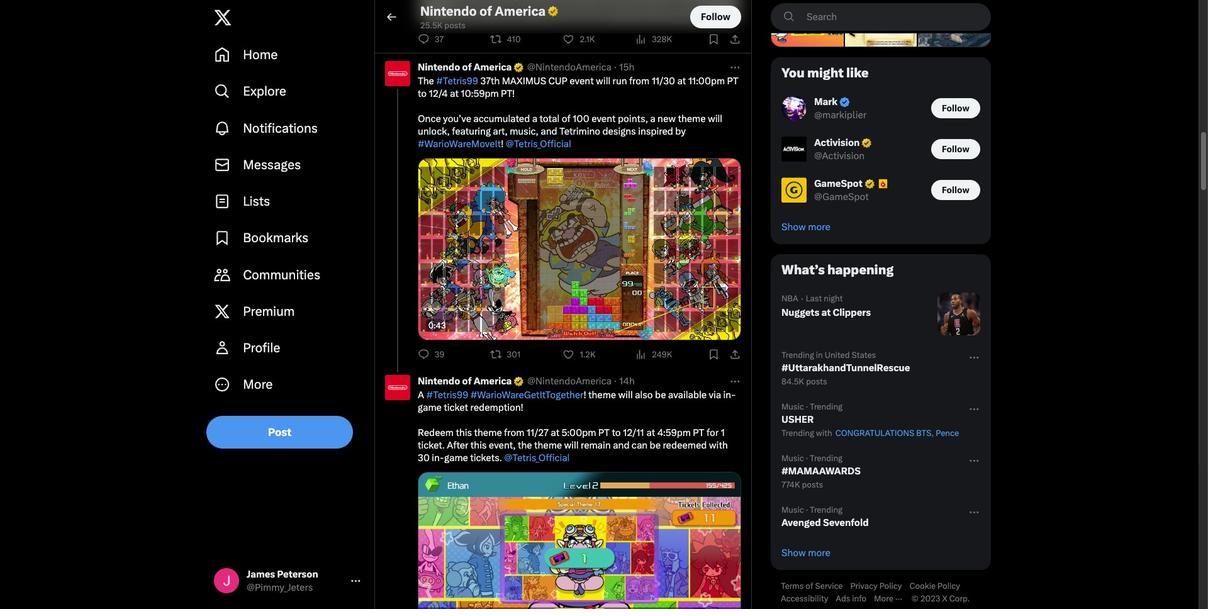 Task type: describe. For each thing, give the bounding box(es) containing it.
profile link
[[206, 330, 370, 367]]

home
[[243, 47, 278, 62]]

the #tetris99
[[418, 75, 478, 87]]

posts inside music · trending #mamaawards 774k posts
[[802, 480, 823, 490]]

verified account image for mark link
[[839, 96, 851, 108]]

328k link
[[635, 33, 677, 45]]

avenged
[[782, 517, 821, 529]]

1 vertical spatial event
[[592, 113, 616, 125]]

2.1k
[[580, 35, 595, 44]]

5:00pm
[[562, 427, 596, 439]]

redeemed
[[663, 440, 707, 451]]

run
[[613, 75, 627, 87]]

1.2k button
[[563, 348, 601, 361]]

trending for #mamaawards
[[810, 454, 843, 463]]

trending down usher
[[782, 429, 814, 438]]

cookie policy link
[[910, 582, 968, 592]]

with inside ! theme will also be available via in- game ticket redemption! redeem this theme from 11/27 at 5:00pm pt to 12/11 at 4:59pm pt for 1 ticket. after this event, the theme will remain and can be redeemed with 30 in-game tickets.
[[709, 440, 728, 451]]

post
[[268, 426, 292, 438]]

11:00pm
[[688, 75, 725, 87]]

redemption!
[[471, 402, 524, 414]]

last
[[806, 294, 822, 303]]

0 vertical spatial game
[[418, 402, 442, 414]]

cookie policy accessibility
[[781, 582, 961, 604]]

#tetris99 for a
[[426, 390, 469, 401]]

1 vertical spatial be
[[650, 440, 661, 451]]

designs
[[603, 126, 636, 137]]

more for second show more link from the top
[[808, 548, 831, 559]]

1 vertical spatial this
[[471, 440, 487, 451]]

#wariowaregetittogether
[[471, 390, 584, 401]]

congratulations bts link
[[834, 429, 932, 438]]

nba · last night nuggets at clippers
[[782, 293, 871, 318]]

will down 5:00pm
[[564, 440, 579, 451]]

25.5k posts
[[420, 21, 466, 30]]

/
[[619, 320, 623, 332]]

privacy policy link
[[851, 582, 910, 592]]

policy for cookie policy accessibility
[[938, 582, 961, 591]]

ads info link
[[836, 594, 875, 604]]

follow for activision
[[942, 144, 970, 154]]

of for verified account icon above 37 replies, 410 reposts, 2134 likes, 96 bookmarks, 328438 views group
[[480, 3, 492, 18]]

james peterson @pimmy_jeters
[[247, 569, 318, 594]]

x
[[943, 594, 948, 604]]

· for @nintendoamerica · 14h
[[614, 376, 617, 387]]

of for nintendo of america link for a's verified account icon
[[462, 376, 472, 387]]

at inside 'nba · last night nuggets at clippers'
[[822, 307, 831, 318]]

bts
[[917, 429, 932, 438]]

! theme will also be available via in- game ticket redemption! redeem this theme from 11/27 at 5:00pm pt to 12/11 at 4:59pm pt for 1 ticket. after this event, the theme will remain and can be redeemed with 30 in-game tickets.
[[418, 390, 736, 464]]

nba
[[782, 294, 799, 303]]

of inside 37th maximus cup event will run from 11/30 at 11:00pm pt to 12/4 at 10:59pm pt! once you've accumulated a total of 100 event points, a new theme will unlock, featuring art, music, and tetrimino designs inspired by #wariowaremoveit ! @tetris_official
[[562, 113, 571, 125]]

30
[[418, 453, 430, 464]]

a #tetris99 #wariowaregetittogether
[[418, 390, 584, 401]]

premium
[[243, 304, 295, 319]]

also
[[635, 390, 653, 401]]

nintendo of america link for the
[[418, 61, 525, 74]]

@nintendoamerica link for @nintendoamerica · 14h
[[528, 375, 612, 388]]

congratulations
[[836, 429, 915, 438]]

©
[[912, 594, 919, 604]]

ticket
[[444, 402, 468, 414]]

accessibility
[[781, 594, 829, 604]]

art,
[[493, 126, 508, 137]]

at right '11/30'
[[678, 75, 686, 87]]

#tetris99 link for the
[[436, 75, 478, 87]]

seek slider slider
[[491, 297, 511, 317]]

after
[[447, 440, 469, 451]]

@nintendoamerica · 15h
[[528, 62, 635, 73]]

america for @nintendoamerica · 14h
[[474, 376, 512, 387]]

night
[[824, 294, 843, 303]]

84.5k
[[782, 377, 805, 386]]

bookmarks link
[[206, 220, 370, 257]]

verified account image
[[864, 178, 876, 190]]

verified account image for nintendo of america link for a
[[513, 376, 525, 387]]

info
[[853, 594, 867, 604]]

@nintendoamerica for @nintendoamerica · 14h
[[528, 376, 612, 387]]

@activision
[[815, 150, 865, 162]]

in
[[816, 351, 823, 360]]

notifications
[[243, 121, 318, 136]]

theme up 'event,'
[[474, 427, 502, 439]]

@pimmy_jeters
[[247, 582, 313, 594]]

and inside ! theme will also be available via in- game ticket redemption! redeem this theme from 11/27 at 5:00pm pt to 12/11 at 4:59pm pt for 1 ticket. after this event, the theme will remain and can be redeemed with 30 in-game tickets.
[[613, 440, 630, 451]]

0:14 / 0:59
[[598, 320, 645, 332]]

249k
[[652, 350, 672, 359]]

Search search field
[[771, 3, 991, 31]]

follow button for gamespot
[[932, 180, 981, 200]]

terms of service link
[[781, 582, 851, 592]]

pence link
[[936, 429, 959, 438]]

explore link
[[206, 73, 370, 110]]

trending for avenged
[[810, 505, 843, 515]]

#tetris99 link for a
[[426, 390, 469, 401]]

@markiplier link
[[815, 109, 867, 121]]

james
[[247, 569, 275, 580]]

nintendo of america link for a
[[418, 375, 525, 388]]

remain
[[581, 440, 611, 451]]

#tetris99 for the
[[436, 75, 478, 87]]

will left run
[[596, 75, 611, 87]]

410
[[507, 35, 521, 44]]

the
[[418, 75, 434, 87]]

at down the #tetris99
[[450, 88, 459, 99]]

of for verified account icon related to the nintendo of america link
[[462, 62, 472, 73]]

a
[[418, 390, 424, 401]]

nintendo of america for @nintendoamerica · 15h
[[418, 62, 512, 73]]

ads
[[836, 594, 851, 604]]

terms of service
[[781, 582, 843, 591]]

cookie
[[910, 582, 936, 591]]

0:59
[[625, 320, 645, 332]]

of inside footer navigation
[[806, 582, 814, 591]]

@markiplier
[[815, 109, 867, 121]]

tetrimino
[[560, 126, 601, 137]]

0 vertical spatial this
[[456, 427, 472, 439]]

theme inside 37th maximus cup event will run from 11/30 at 11:00pm pt to 12/4 at 10:59pm pt! once you've accumulated a total of 100 event points, a new theme will unlock, featuring art, music, and tetrimino designs inspired by #wariowaremoveit ! @tetris_official
[[678, 113, 706, 125]]

at right "11/27"
[[551, 427, 560, 439]]

1 vertical spatial in-
[[432, 453, 444, 464]]

follow for mark
[[942, 103, 970, 113]]

from inside 37th maximus cup event will run from 11/30 at 11:00pm pt to 12/4 at 10:59pm pt! once you've accumulated a total of 100 event points, a new theme will unlock, featuring art, music, and tetrimino designs inspired by #wariowaremoveit ! @tetris_official
[[629, 75, 650, 87]]

accessibility link
[[781, 594, 836, 604]]

will down 11:00pm
[[708, 113, 723, 125]]

new
[[658, 113, 676, 125]]

will down the 14h at right
[[618, 390, 633, 401]]

1 vertical spatial @tetris_official
[[504, 453, 570, 464]]

communities link
[[206, 257, 370, 293]]

like
[[847, 65, 869, 80]]

unlock,
[[418, 126, 450, 137]]

@nintendoamerica link for @nintendoamerica · 15h
[[528, 61, 612, 74]]

posts inside trending in united states #uttarakhandtunnelrescue 84.5k posts
[[806, 377, 828, 386]]

music · trending avenged sevenfold
[[782, 505, 869, 529]]

· for nba · last night nuggets at clippers
[[801, 293, 804, 305]]

37 replies, 410 reposts, 2134 likes, 96 bookmarks, 328438 views group
[[418, 33, 742, 45]]

to inside 37th maximus cup event will run from 11/30 at 11:00pm pt to 12/4 at 10:59pm pt! once you've accumulated a total of 100 event points, a new theme will unlock, featuring art, music, and tetrimino designs inspired by #wariowaremoveit ! @tetris_official
[[418, 88, 427, 99]]

lists link
[[206, 183, 370, 220]]

nintendo of america for @nintendoamerica · 14h
[[418, 376, 512, 387]]



Task type: vqa. For each thing, say whether or not it's contained in the screenshot.
access
no



Task type: locate. For each thing, give the bounding box(es) containing it.
with up #mamaawards
[[816, 429, 833, 438]]

· left 15h link
[[614, 62, 617, 73]]

more inside popup button
[[875, 594, 894, 604]]

theme
[[678, 113, 706, 125], [589, 390, 616, 401], [474, 427, 502, 439], [534, 440, 562, 451]]

happening
[[828, 262, 894, 278]]

terms
[[781, 582, 804, 591]]

what's
[[782, 262, 825, 278]]

1 horizontal spatial more
[[875, 594, 894, 604]]

2 show more from the top
[[782, 548, 831, 559]]

from
[[629, 75, 650, 87], [504, 427, 525, 439]]

0 vertical spatial nintendo
[[420, 3, 477, 18]]

usher
[[782, 414, 814, 425]]

1 horizontal spatial pt
[[693, 427, 705, 439]]

this up the tickets. on the left of the page
[[471, 440, 487, 451]]

more inside dropdown button
[[243, 377, 273, 392]]

1 vertical spatial music
[[782, 454, 804, 463]]

1 vertical spatial @nintendoamerica link
[[528, 375, 612, 388]]

redeem
[[418, 427, 454, 439]]

more up terms of service link
[[808, 548, 831, 559]]

· inside music · trending #mamaawards 774k posts
[[806, 454, 808, 463]]

410 button
[[490, 33, 526, 45]]

theme up by
[[678, 113, 706, 125]]

1 vertical spatial america
[[474, 62, 512, 73]]

nintendo up the #tetris99
[[418, 62, 460, 73]]

primary navigation
[[206, 37, 370, 403]]

·
[[614, 62, 617, 73], [801, 293, 804, 305], [614, 376, 617, 387], [806, 402, 808, 412], [806, 454, 808, 463], [806, 505, 808, 515]]

39
[[435, 350, 445, 359]]

nintendo for the
[[418, 62, 460, 73]]

pt up remain
[[599, 427, 610, 439]]

1 horizontal spatial a
[[650, 113, 656, 125]]

0 vertical spatial @nintendoamerica
[[528, 62, 612, 73]]

0 horizontal spatial pt
[[599, 427, 610, 439]]

privacy
[[851, 582, 878, 591]]

1
[[721, 427, 725, 439]]

0 horizontal spatial a
[[532, 113, 538, 125]]

@nintendoamerica
[[528, 62, 612, 73], [528, 376, 612, 387]]

pt left for
[[693, 427, 705, 439]]

1 vertical spatial #tetris99 link
[[426, 390, 469, 401]]

0 vertical spatial event
[[570, 75, 594, 87]]

in- right via
[[724, 390, 736, 401]]

1 horizontal spatial game
[[444, 453, 468, 464]]

and down 12/11
[[613, 440, 630, 451]]

america for @nintendoamerica · 15h
[[474, 62, 512, 73]]

0 vertical spatial from
[[629, 75, 650, 87]]

@tetris_official down music,
[[506, 138, 571, 150]]

· inside 'nba · last night nuggets at clippers'
[[801, 293, 804, 305]]

trending in united states #uttarakhandtunnelrescue 84.5k posts
[[782, 351, 910, 386]]

0 horizontal spatial and
[[541, 126, 557, 137]]

0 vertical spatial show more link
[[772, 211, 991, 244]]

music inside the music · trending usher trending with congratulations bts , pence
[[782, 402, 804, 412]]

1 vertical spatial with
[[709, 440, 728, 451]]

#tetris99 link up the 'ticket'
[[426, 390, 469, 401]]

nintendo of america up the #tetris99
[[418, 62, 512, 73]]

2 more from the top
[[808, 548, 831, 559]]

301
[[507, 350, 521, 359]]

nintendo of america link up the 'ticket'
[[418, 375, 525, 388]]

show for second show more link from the top
[[782, 548, 806, 559]]

show inside who to follow section
[[782, 222, 806, 233]]

@nintendoamerica up cup
[[528, 62, 612, 73]]

verified account image for 'activision' link
[[861, 137, 873, 149]]

0 horizontal spatial game
[[418, 402, 442, 414]]

· left the 14h 'link'
[[614, 376, 617, 387]]

america up a #tetris99 #wariowaregetittogether
[[474, 376, 512, 387]]

1 vertical spatial to
[[612, 427, 621, 439]]

@tetris_official down the
[[504, 453, 570, 464]]

0 vertical spatial and
[[541, 126, 557, 137]]

a up inspired
[[650, 113, 656, 125]]

show more inside who to follow section
[[782, 222, 831, 233]]

activision link
[[815, 136, 873, 150]]

theme down @nintendoamerica · 14h
[[589, 390, 616, 401]]

1 vertical spatial more
[[875, 594, 894, 604]]

available
[[668, 390, 707, 401]]

11/27
[[527, 427, 549, 439]]

pt right 11:00pm
[[727, 75, 739, 87]]

1 vertical spatial @tetris_official link
[[504, 453, 570, 464]]

2 @nintendoamerica link from the top
[[528, 375, 612, 388]]

more down profile on the left of the page
[[243, 377, 273, 392]]

from inside ! theme will also be available via in- game ticket redemption! redeem this theme from 11/27 at 5:00pm pt to 12/11 at 4:59pm pt for 1 ticket. after this event, the theme will remain and can be redeemed with 30 in-game tickets.
[[504, 427, 525, 439]]

· inside music · trending avenged sevenfold
[[806, 505, 808, 515]]

3 music from the top
[[782, 505, 804, 515]]

this
[[456, 427, 472, 439], [471, 440, 487, 451]]

14h link
[[619, 375, 635, 388]]

you
[[782, 65, 805, 80]]

verified account image for the nintendo of america link
[[513, 61, 525, 73]]

show more link down verified account image
[[772, 211, 991, 244]]

#tetris99 link up the 12/4
[[436, 75, 478, 87]]

0 horizontal spatial !
[[501, 138, 504, 150]]

1 @nintendoamerica link from the top
[[528, 61, 612, 74]]

verified account image up 37 replies, 410 reposts, 2134 likes, 96 bookmarks, 328438 views group
[[547, 5, 560, 18]]

nintendo of america up the 'ticket'
[[418, 376, 512, 387]]

policy up x
[[938, 582, 961, 591]]

and down total
[[541, 126, 557, 137]]

2 vertical spatial nintendo of america
[[418, 376, 512, 387]]

america
[[495, 3, 546, 18], [474, 62, 512, 73], [474, 376, 512, 387]]

2 music from the top
[[782, 454, 804, 463]]

· for @nintendoamerica · 15h
[[614, 62, 617, 73]]

© 2023 x corp.
[[912, 594, 970, 604]]

at down "night" at the right of the page
[[822, 307, 831, 318]]

follow for gamespot
[[942, 185, 970, 195]]

nintendo of america link
[[418, 61, 525, 74], [418, 375, 525, 388]]

states
[[852, 351, 876, 360]]

0 vertical spatial music
[[782, 402, 804, 412]]

from down 15h link
[[629, 75, 650, 87]]

show more down avenged
[[782, 548, 831, 559]]

· up #mamaawards
[[806, 454, 808, 463]]

0 vertical spatial @nintendoamerica link
[[528, 61, 612, 74]]

1 vertical spatial and
[[613, 440, 630, 451]]

@tetris_official inside 37th maximus cup event will run from 11/30 at 11:00pm pt to 12/4 at 10:59pm pt! once you've accumulated a total of 100 event points, a new theme will unlock, featuring art, music, and tetrimino designs inspired by #wariowaremoveit ! @tetris_official
[[506, 138, 571, 150]]

pt!
[[501, 88, 515, 99]]

1 horizontal spatial in-
[[724, 390, 736, 401]]

mark link
[[815, 96, 867, 109]]

more inside who to follow section
[[808, 222, 831, 233]]

0 vertical spatial in-
[[724, 390, 736, 401]]

0 horizontal spatial more
[[243, 377, 273, 392]]

messages link
[[206, 147, 370, 183]]

game down after
[[444, 453, 468, 464]]

lists
[[243, 194, 270, 209]]

1 horizontal spatial policy
[[938, 582, 961, 591]]

1 vertical spatial show more link
[[772, 537, 991, 570]]

0 vertical spatial posts
[[445, 21, 466, 30]]

theme down "11/27"
[[534, 440, 562, 451]]

249k link
[[635, 348, 677, 361]]

music for #mamaawards
[[782, 454, 804, 463]]

music up avenged
[[782, 505, 804, 515]]

verified account image inside mark link
[[839, 96, 851, 108]]

2 vertical spatial music
[[782, 505, 804, 515]]

trending inside trending in united states #uttarakhandtunnelrescue 84.5k posts
[[782, 351, 814, 360]]

show down avenged
[[782, 548, 806, 559]]

clippers
[[833, 307, 871, 318]]

peterson
[[277, 569, 318, 580]]

1 vertical spatial @nintendoamerica
[[528, 376, 612, 387]]

music inside music · trending avenged sevenfold
[[782, 505, 804, 515]]

trending up sevenfold
[[810, 505, 843, 515]]

game
[[418, 402, 442, 414], [444, 453, 468, 464]]

1 horizontal spatial to
[[612, 427, 621, 439]]

0 vertical spatial more
[[808, 222, 831, 233]]

0 vertical spatial @tetris_official
[[506, 138, 571, 150]]

ads info
[[836, 594, 867, 604]]

nintendo up a
[[418, 376, 460, 387]]

profile
[[243, 341, 280, 356]]

music · trending usher trending with congratulations bts , pence
[[782, 402, 959, 438]]

america up 37th
[[474, 62, 512, 73]]

in- down ticket.
[[432, 453, 444, 464]]

@activision link
[[815, 150, 865, 162]]

0 horizontal spatial from
[[504, 427, 525, 439]]

· inside the music · trending usher trending with congratulations bts , pence
[[806, 402, 808, 412]]

posts right 84.5k
[[806, 377, 828, 386]]

0 vertical spatial more
[[243, 377, 273, 392]]

home link
[[206, 37, 370, 73]]

show more for second show more link from the top
[[782, 548, 831, 559]]

nintendo of america up the 410 dropdown button
[[420, 3, 546, 18]]

0 vertical spatial with
[[816, 429, 833, 438]]

follow button for mark
[[932, 98, 981, 119]]

trending left in
[[782, 351, 814, 360]]

1 vertical spatial posts
[[806, 377, 828, 386]]

2 vertical spatial america
[[474, 376, 512, 387]]

music for usher
[[782, 402, 804, 412]]

nintendo for a
[[418, 376, 460, 387]]

2 horizontal spatial pt
[[727, 75, 739, 87]]

more for 2nd show more link from the bottom
[[808, 222, 831, 233]]

verified account image up "#wariowaregetittogether"
[[513, 376, 525, 387]]

39 replies, 301 reposts, 1218 likes, 51 bookmarks, 249186 views group
[[418, 348, 742, 361]]

to left 12/11
[[612, 427, 621, 439]]

· for music · trending usher trending with congratulations bts , pence
[[806, 402, 808, 412]]

and inside 37th maximus cup event will run from 11/30 at 11:00pm pt to 12/4 at 10:59pm pt! once you've accumulated a total of 100 event points, a new theme will unlock, featuring art, music, and tetrimino designs inspired by #wariowaremoveit ! @tetris_official
[[541, 126, 557, 137]]

1 music from the top
[[782, 402, 804, 412]]

1 policy from the left
[[880, 582, 902, 591]]

1 vertical spatial nintendo of america
[[418, 62, 512, 73]]

@nintendoamerica for @nintendoamerica · 15h
[[528, 62, 612, 73]]

@nintendoamerica down 39 replies, 301 reposts, 1218 likes, 51 bookmarks, 249186 views group
[[528, 376, 612, 387]]

verified account image
[[547, 5, 560, 18], [513, 61, 525, 73], [839, 96, 851, 108], [861, 137, 873, 149], [513, 376, 525, 387]]

from up the
[[504, 427, 525, 439]]

policy up more popup button
[[880, 582, 902, 591]]

1 horizontal spatial from
[[629, 75, 650, 87]]

verified account image up @markiplier link
[[839, 96, 851, 108]]

1 nintendo of america link from the top
[[418, 61, 525, 74]]

game down a
[[418, 402, 442, 414]]

1 vertical spatial game
[[444, 453, 468, 464]]

event up designs
[[592, 113, 616, 125]]

trending for usher
[[810, 402, 843, 412]]

#wariowaremoveit link
[[418, 138, 501, 150]]

who to follow section
[[772, 58, 991, 244]]

15h
[[619, 62, 635, 73]]

· up usher
[[806, 402, 808, 412]]

music up usher
[[782, 402, 804, 412]]

music,
[[510, 126, 539, 137]]

1 vertical spatial from
[[504, 427, 525, 439]]

2 nintendo of america link from the top
[[418, 375, 525, 388]]

posts right 25.5k
[[445, 21, 466, 30]]

verified account image inside 'activision' link
[[861, 137, 873, 149]]

0 vertical spatial be
[[655, 390, 666, 401]]

0 vertical spatial nintendo of america link
[[418, 61, 525, 74]]

ticket.
[[418, 440, 445, 451]]

posts down #mamaawards
[[802, 480, 823, 490]]

1 vertical spatial #tetris99
[[426, 390, 469, 401]]

1 horizontal spatial and
[[613, 440, 630, 451]]

2 show more link from the top
[[772, 537, 991, 570]]

@tetris_official link down the
[[504, 453, 570, 464]]

music inside music · trending #mamaawards 774k posts
[[782, 454, 804, 463]]

@nintendoamerica · 14h
[[528, 376, 635, 387]]

might
[[808, 65, 844, 80]]

1 a from the left
[[532, 113, 538, 125]]

1 horizontal spatial !
[[584, 390, 586, 401]]

show
[[782, 222, 806, 233], [782, 548, 806, 559]]

policy for privacy policy
[[880, 582, 902, 591]]

1 more from the top
[[808, 222, 831, 233]]

2 policy from the left
[[938, 582, 961, 591]]

1 vertical spatial show
[[782, 548, 806, 559]]

nintendo of america link up 37th
[[418, 61, 525, 74]]

2 vertical spatial nintendo
[[418, 376, 460, 387]]

be right also at bottom right
[[655, 390, 666, 401]]

#wariowaremoveit
[[418, 138, 501, 150]]

this up after
[[456, 427, 472, 439]]

of left "100"
[[562, 113, 571, 125]]

trending inside music · trending #mamaawards 774k posts
[[810, 454, 843, 463]]

post link
[[206, 416, 353, 449]]

show more up what's
[[782, 222, 831, 233]]

0 vertical spatial america
[[495, 3, 546, 18]]

by
[[676, 126, 686, 137]]

communities
[[243, 267, 320, 282]]

! down @nintendoamerica · 14h
[[584, 390, 586, 401]]

· left last
[[801, 293, 804, 305]]

to inside ! theme will also be available via in- game ticket redemption! redeem this theme from 11/27 at 5:00pm pt to 12/11 at 4:59pm pt for 1 ticket. after this event, the theme will remain and can be redeemed with 30 in-game tickets.
[[612, 427, 621, 439]]

0 vertical spatial #tetris99
[[436, 75, 478, 87]]

1 vertical spatial more
[[808, 548, 831, 559]]

at up can
[[647, 427, 656, 439]]

2 @nintendoamerica from the top
[[528, 376, 612, 387]]

! down art,
[[501, 138, 504, 150]]

2 vertical spatial posts
[[802, 480, 823, 490]]

to down the the
[[418, 88, 427, 99]]

0 vertical spatial #tetris99 link
[[436, 75, 478, 87]]

@nintendoamerica link down 39 replies, 301 reposts, 1218 likes, 51 bookmarks, 249186 views group
[[528, 375, 612, 388]]

2 show from the top
[[782, 548, 806, 559]]

@nintendoamerica link up cup
[[528, 61, 612, 74]]

#uttarakhandtunnelrescue
[[782, 363, 910, 374]]

0 vertical spatial !
[[501, 138, 504, 150]]

0 vertical spatial show
[[782, 222, 806, 233]]

total
[[540, 113, 560, 125]]

100
[[573, 113, 590, 125]]

#tetris99 up the 'ticket'
[[426, 390, 469, 401]]

a left total
[[532, 113, 538, 125]]

of up the #tetris99
[[462, 62, 472, 73]]

0 horizontal spatial with
[[709, 440, 728, 451]]

of up the 'ticket'
[[462, 376, 472, 387]]

1 show from the top
[[782, 222, 806, 233]]

· for music · trending avenged sevenfold
[[806, 505, 808, 515]]

messages
[[243, 157, 301, 172]]

trending up #mamaawards
[[810, 454, 843, 463]]

show up what's
[[782, 222, 806, 233]]

of up accessibility link
[[806, 582, 814, 591]]

show more
[[782, 222, 831, 233], [782, 548, 831, 559]]

0 horizontal spatial to
[[418, 88, 427, 99]]

policy inside cookie policy accessibility
[[938, 582, 961, 591]]

39 button
[[418, 348, 450, 361]]

37th
[[481, 75, 500, 87]]

· up avenged
[[806, 505, 808, 515]]

nintendo up 25.5k posts
[[420, 3, 477, 18]]

music · trending #mamaawards 774k posts
[[782, 454, 861, 490]]

gamespot
[[815, 178, 863, 189]]

0 vertical spatial to
[[418, 88, 427, 99]]

0 vertical spatial nintendo of america
[[420, 3, 546, 18]]

0 vertical spatial @tetris_official link
[[506, 138, 571, 150]]

you might like
[[782, 65, 869, 80]]

verified account image right activision
[[861, 137, 873, 149]]

via
[[709, 390, 721, 401]]

1 vertical spatial !
[[584, 390, 586, 401]]

footer navigation
[[771, 580, 991, 606]]

be right can
[[650, 440, 661, 451]]

show more link up privacy policy link
[[772, 537, 991, 570]]

328k
[[652, 35, 672, 44]]

music up 774k
[[782, 454, 804, 463]]

11/30
[[652, 75, 675, 87]]

1 show more from the top
[[782, 222, 831, 233]]

0 horizontal spatial policy
[[880, 582, 902, 591]]

@gamespot
[[815, 191, 869, 203]]

service
[[815, 582, 843, 591]]

1 horizontal spatial with
[[816, 429, 833, 438]]

#tetris99 up the 12/4
[[436, 75, 478, 87]]

1 vertical spatial show more
[[782, 548, 831, 559]]

0 horizontal spatial in-
[[432, 453, 444, 464]]

more down privacy policy link
[[875, 594, 894, 604]]

1 @nintendoamerica from the top
[[528, 62, 612, 73]]

1 vertical spatial nintendo of america link
[[418, 375, 525, 388]]

follow button for activision
[[932, 139, 981, 159]]

@tetris_official link down music,
[[506, 138, 571, 150]]

nuggets
[[782, 307, 820, 318]]

trending up usher
[[810, 402, 843, 412]]

can
[[632, 440, 648, 451]]

Search query text field
[[799, 3, 991, 30]]

with inside the music · trending usher trending with congratulations bts , pence
[[816, 429, 833, 438]]

more down @gamespot
[[808, 222, 831, 233]]

verified account image up maximus
[[513, 61, 525, 73]]

show for 2nd show more link from the bottom
[[782, 222, 806, 233]]

bookmarks
[[243, 231, 309, 246]]

america up 410
[[495, 3, 546, 18]]

be
[[655, 390, 666, 401], [650, 440, 661, 451]]

4:59pm
[[658, 427, 691, 439]]

show more for 2nd show more link from the bottom
[[782, 222, 831, 233]]

! inside ! theme will also be available via in- game ticket redemption! redeem this theme from 11/27 at 5:00pm pt to 12/11 at 4:59pm pt for 1 ticket. after this event, the theme will remain and can be redeemed with 30 in-game tickets.
[[584, 390, 586, 401]]

event,
[[489, 440, 516, 451]]

1 vertical spatial nintendo
[[418, 62, 460, 73]]

! inside 37th maximus cup event will run from 11/30 at 11:00pm pt to 12/4 at 10:59pm pt! once you've accumulated a total of 100 event points, a new theme will unlock, featuring art, music, and tetrimino designs inspired by #wariowaremoveit ! @tetris_official
[[501, 138, 504, 150]]

0 vertical spatial show more
[[782, 222, 831, 233]]

pt inside 37th maximus cup event will run from 11/30 at 11:00pm pt to 12/4 at 10:59pm pt! once you've accumulated a total of 100 event points, a new theme will unlock, featuring art, music, and tetrimino designs inspired by #wariowaremoveit ! @tetris_official
[[727, 75, 739, 87]]

with down 1
[[709, 440, 728, 451]]

of up the 410 dropdown button
[[480, 3, 492, 18]]

12/11
[[623, 427, 645, 439]]

2 a from the left
[[650, 113, 656, 125]]

1 show more link from the top
[[772, 211, 991, 244]]

trending inside music · trending avenged sevenfold
[[810, 505, 843, 515]]

event down @nintendoamerica · 15h
[[570, 75, 594, 87]]

· for music · trending #mamaawards 774k posts
[[806, 454, 808, 463]]

policy
[[880, 582, 902, 591], [938, 582, 961, 591]]



